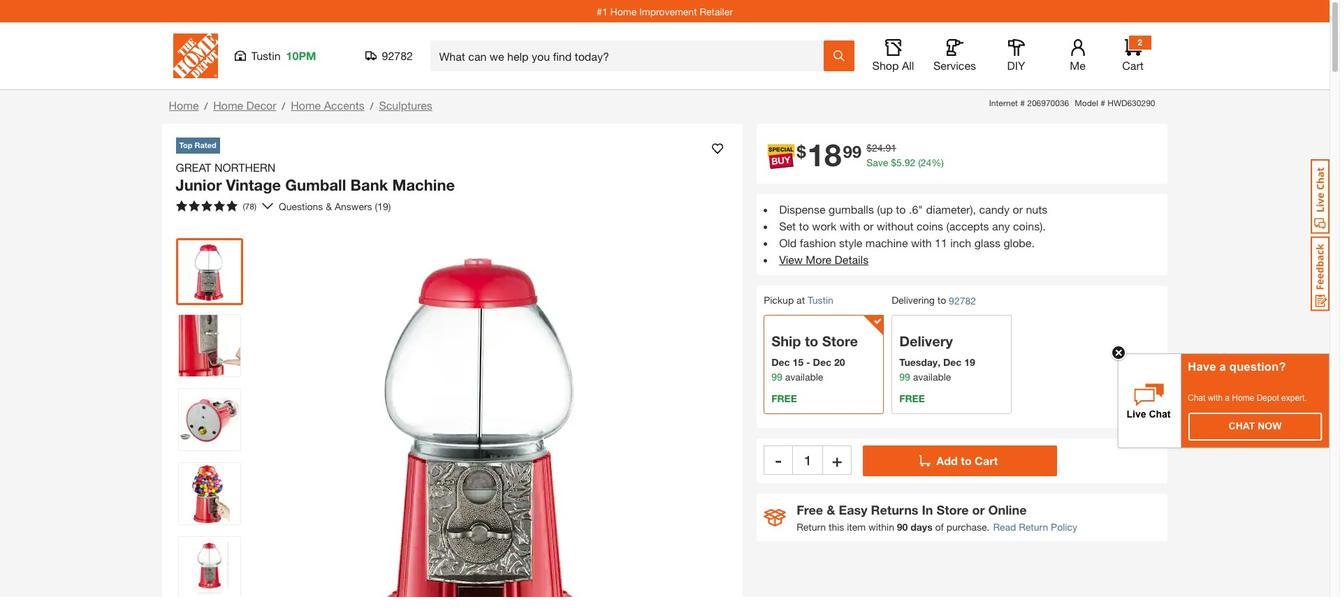 Task type: locate. For each thing, give the bounding box(es) containing it.
/ right 'decor'
[[282, 100, 285, 112]]

me
[[1070, 59, 1086, 72]]

cart 2
[[1123, 37, 1144, 72]]

available inside "delivery tuesday, dec 19 99 available"
[[913, 371, 951, 383]]

10pm
[[286, 49, 316, 62]]

policy
[[1051, 522, 1078, 533]]

$ left '18'
[[797, 142, 806, 161]]

24 right 92
[[921, 157, 932, 169]]

0 horizontal spatial dec
[[772, 357, 790, 369]]

$ 24 . 91 save $ 5 . 92 ( 24 %)
[[867, 142, 944, 169]]

within
[[869, 522, 895, 533]]

0 horizontal spatial store
[[822, 334, 858, 350]]

to inside button
[[961, 454, 972, 468]]

to right set
[[799, 220, 809, 233]]

$ inside the $ 18 99
[[797, 142, 806, 161]]

& for answers
[[326, 200, 332, 212]]

to
[[896, 203, 906, 216], [799, 220, 809, 233], [938, 295, 946, 306], [805, 334, 819, 350], [961, 454, 972, 468]]

1 free from the left
[[772, 393, 797, 405]]

1 horizontal spatial &
[[827, 503, 836, 518]]

1 vertical spatial or
[[864, 220, 874, 233]]

. up save
[[883, 142, 886, 154]]

home accents link
[[291, 99, 365, 112]]

2 free from the left
[[900, 393, 925, 405]]

(19)
[[375, 200, 391, 212]]

0 horizontal spatial return
[[797, 522, 826, 533]]

99 down ship at the right bottom
[[772, 371, 783, 383]]

0 horizontal spatial 92782
[[382, 49, 413, 62]]

2 # from the left
[[1101, 98, 1106, 108]]

1 horizontal spatial /
[[282, 100, 285, 112]]

2 horizontal spatial or
[[1013, 203, 1023, 216]]

92782 up "sculptures"
[[382, 49, 413, 62]]

services button
[[933, 39, 977, 73]]

5
[[897, 157, 902, 169]]

& inside free & easy returns in store or online return this item within 90 days of purchase. read return policy
[[827, 503, 836, 518]]

- up icon
[[775, 451, 782, 471]]

store
[[822, 334, 858, 350], [937, 503, 969, 518]]

/ right accents
[[370, 100, 374, 112]]

1 horizontal spatial store
[[937, 503, 969, 518]]

99
[[843, 142, 862, 161], [772, 371, 783, 383], [900, 371, 911, 383]]

free down tuesday,
[[900, 393, 925, 405]]

99 down tuesday,
[[900, 371, 911, 383]]

available down 15
[[785, 371, 824, 383]]

2 vertical spatial or
[[973, 503, 985, 518]]

1 vertical spatial .
[[902, 157, 905, 169]]

$ for 18
[[797, 142, 806, 161]]

set
[[779, 220, 796, 233]]

vintage
[[226, 176, 281, 194]]

with right chat
[[1208, 394, 1223, 403]]

diameter),
[[926, 203, 976, 216]]

1 horizontal spatial return
[[1019, 522, 1049, 533]]

tustin right at
[[808, 295, 834, 306]]

to left .6" on the right of page
[[896, 203, 906, 216]]

0 vertical spatial 92782
[[382, 49, 413, 62]]

more
[[806, 253, 832, 267]]

store inside ship to store dec 15 - dec 20 99 available
[[822, 334, 858, 350]]

1 horizontal spatial free
[[900, 393, 925, 405]]

&
[[326, 200, 332, 212], [827, 503, 836, 518]]

store up of
[[937, 503, 969, 518]]

red great northern sculptures hwd630290 4f.2 image
[[179, 389, 240, 451]]

(up
[[877, 203, 893, 216]]

1 horizontal spatial 92782
[[949, 295, 976, 307]]

free
[[772, 393, 797, 405], [900, 393, 925, 405]]

1 vertical spatial -
[[775, 451, 782, 471]]

0 horizontal spatial $
[[797, 142, 806, 161]]

0 vertical spatial tustin
[[251, 49, 281, 62]]

a right have
[[1220, 361, 1226, 374]]

store up the '20'
[[822, 334, 858, 350]]

1 vertical spatial store
[[937, 503, 969, 518]]

24
[[872, 142, 883, 154], [921, 157, 932, 169]]

1 horizontal spatial with
[[911, 237, 932, 250]]

0 vertical spatial cart
[[1123, 59, 1144, 72]]

(accepts
[[947, 220, 989, 233]]

%)
[[932, 157, 944, 169]]

available down tuesday,
[[913, 371, 951, 383]]

to left 92782 link
[[938, 295, 946, 306]]

0 horizontal spatial cart
[[975, 454, 998, 468]]

decor
[[246, 99, 276, 112]]

tustin
[[251, 49, 281, 62], [808, 295, 834, 306]]

206970036
[[1028, 98, 1070, 108]]

2 dec from the left
[[813, 357, 832, 369]]

-
[[807, 357, 811, 369], [775, 451, 782, 471]]

tuesday,
[[900, 357, 941, 369]]

1 available from the left
[[785, 371, 824, 383]]

expert.
[[1282, 394, 1308, 403]]

retailer
[[700, 5, 733, 17]]

dec left 19
[[943, 357, 962, 369]]

add to cart
[[937, 454, 998, 468]]

or inside free & easy returns in store or online return this item within 90 days of purchase. read return policy
[[973, 503, 985, 518]]

coins).
[[1013, 220, 1046, 233]]

1 horizontal spatial or
[[973, 503, 985, 518]]

to right ship at the right bottom
[[805, 334, 819, 350]]

92782 inside delivering to 92782
[[949, 295, 976, 307]]

any
[[992, 220, 1010, 233]]

have
[[1188, 361, 1217, 374]]

1 horizontal spatial available
[[913, 371, 951, 383]]

- right 15
[[807, 357, 811, 369]]

0 horizontal spatial .
[[883, 142, 886, 154]]

great northern link
[[176, 159, 281, 176]]

0 vertical spatial 24
[[872, 142, 883, 154]]

to right add
[[961, 454, 972, 468]]

chat with a home depot expert.
[[1188, 394, 1308, 403]]

19
[[965, 357, 976, 369]]

in
[[922, 503, 933, 518]]

style
[[839, 237, 863, 250]]

to inside delivering to 92782
[[938, 295, 946, 306]]

0 horizontal spatial -
[[775, 451, 782, 471]]

1 horizontal spatial $
[[867, 142, 872, 154]]

0 horizontal spatial available
[[785, 371, 824, 383]]

20
[[834, 357, 845, 369]]

1 / from the left
[[204, 100, 208, 112]]

0 horizontal spatial /
[[204, 100, 208, 112]]

99 left save
[[843, 142, 862, 161]]

0 vertical spatial -
[[807, 357, 811, 369]]

icon image
[[764, 509, 786, 527]]

2 available from the left
[[913, 371, 951, 383]]

with
[[840, 220, 861, 233], [911, 237, 932, 250], [1208, 394, 1223, 403]]

coins
[[917, 220, 944, 233]]

view more details link
[[779, 253, 869, 267]]

with up style
[[840, 220, 861, 233]]

$
[[797, 142, 806, 161], [867, 142, 872, 154], [891, 157, 897, 169]]

0 horizontal spatial tustin
[[251, 49, 281, 62]]

improvement
[[640, 5, 697, 17]]

this
[[829, 522, 845, 533]]

dec left the '20'
[[813, 357, 832, 369]]

$ up save
[[867, 142, 872, 154]]

- inside button
[[775, 451, 782, 471]]

2 horizontal spatial /
[[370, 100, 374, 112]]

top
[[179, 140, 193, 150]]

shop
[[873, 59, 899, 72]]

$ down 91
[[891, 157, 897, 169]]

tustin left the 10pm
[[251, 49, 281, 62]]

2 horizontal spatial dec
[[943, 357, 962, 369]]

- inside ship to store dec 15 - dec 20 99 available
[[807, 357, 811, 369]]

1 vertical spatial 24
[[921, 157, 932, 169]]

returns
[[871, 503, 919, 518]]

0 vertical spatial with
[[840, 220, 861, 233]]

or left nuts
[[1013, 203, 1023, 216]]

cart right add
[[975, 454, 998, 468]]

# right internet
[[1021, 98, 1025, 108]]

cart down 2
[[1123, 59, 1144, 72]]

1 vertical spatial tustin
[[808, 295, 834, 306]]

glass
[[975, 237, 1001, 250]]

item
[[847, 522, 866, 533]]

chat now
[[1229, 421, 1282, 432]]

& left answers
[[326, 200, 332, 212]]

0 vertical spatial or
[[1013, 203, 1023, 216]]

return down free
[[797, 522, 826, 533]]

return right read
[[1019, 522, 1049, 533]]

1 horizontal spatial 24
[[921, 157, 932, 169]]

free down 15
[[772, 393, 797, 405]]

2
[[1138, 37, 1143, 48]]

0 horizontal spatial free
[[772, 393, 797, 405]]

a
[[1220, 361, 1226, 374], [1225, 394, 1230, 403]]

0 horizontal spatial or
[[864, 220, 874, 233]]

sculptures
[[379, 99, 433, 112]]

dec left 15
[[772, 357, 790, 369]]

1 horizontal spatial 99
[[843, 142, 862, 161]]

tustin 10pm
[[251, 49, 316, 62]]

question?
[[1230, 361, 1287, 374]]

all
[[902, 59, 914, 72]]

machine
[[392, 176, 455, 194]]

1 vertical spatial with
[[911, 237, 932, 250]]

or up purchase.
[[973, 503, 985, 518]]

or
[[1013, 203, 1023, 216], [864, 220, 874, 233], [973, 503, 985, 518]]

cart inside add to cart button
[[975, 454, 998, 468]]

1 horizontal spatial dec
[[813, 357, 832, 369]]

0 horizontal spatial with
[[840, 220, 861, 233]]

. left (
[[902, 157, 905, 169]]

1 horizontal spatial #
[[1101, 98, 1106, 108]]

92782 right delivering at the right
[[949, 295, 976, 307]]

#1
[[597, 5, 608, 17]]

1 horizontal spatial cart
[[1123, 59, 1144, 72]]

red great northern sculptures hwd630290 1f.3 image
[[179, 463, 240, 525]]

0 vertical spatial store
[[822, 334, 858, 350]]

/ right home link
[[204, 100, 208, 112]]

#
[[1021, 98, 1025, 108], [1101, 98, 1106, 108]]

2 vertical spatial with
[[1208, 394, 1223, 403]]

3 dec from the left
[[943, 357, 962, 369]]

add to cart button
[[863, 446, 1058, 477]]

chat
[[1229, 421, 1256, 432]]

0 vertical spatial &
[[326, 200, 332, 212]]

shop all button
[[871, 39, 916, 73]]

add
[[937, 454, 958, 468]]

92782
[[382, 49, 413, 62], [949, 295, 976, 307]]

a right chat
[[1225, 394, 1230, 403]]

or down gumballs
[[864, 220, 874, 233]]

# right model on the top of the page
[[1101, 98, 1106, 108]]

24 left 91
[[872, 142, 883, 154]]

0 horizontal spatial &
[[326, 200, 332, 212]]

2 horizontal spatial with
[[1208, 394, 1223, 403]]

1 horizontal spatial -
[[807, 357, 811, 369]]

What can we help you find today? search field
[[439, 41, 823, 71]]

1 vertical spatial 92782
[[949, 295, 976, 307]]

0 horizontal spatial 99
[[772, 371, 783, 383]]

2 horizontal spatial 99
[[900, 371, 911, 383]]

to for add
[[961, 454, 972, 468]]

None field
[[793, 446, 823, 475]]

home left accents
[[291, 99, 321, 112]]

1 vertical spatial cart
[[975, 454, 998, 468]]

0 horizontal spatial 24
[[872, 142, 883, 154]]

0 horizontal spatial #
[[1021, 98, 1025, 108]]

ship
[[772, 334, 801, 350]]

1 vertical spatial &
[[827, 503, 836, 518]]

1 # from the left
[[1021, 98, 1025, 108]]

home right #1
[[611, 5, 637, 17]]

& up this
[[827, 503, 836, 518]]

to inside ship to store dec 15 - dec 20 99 available
[[805, 334, 819, 350]]

with down coins
[[911, 237, 932, 250]]



Task type: vqa. For each thing, say whether or not it's contained in the screenshot.
first available
yes



Task type: describe. For each thing, give the bounding box(es) containing it.
machine
[[866, 237, 908, 250]]

tustin button
[[808, 295, 834, 306]]

- button
[[764, 446, 793, 475]]

+ button
[[823, 446, 852, 475]]

feedback link image
[[1311, 236, 1330, 312]]

the home depot logo image
[[173, 34, 218, 78]]

live chat image
[[1311, 159, 1330, 234]]

diy button
[[994, 39, 1039, 73]]

dec inside "delivery tuesday, dec 19 99 available"
[[943, 357, 962, 369]]

purchase.
[[947, 522, 990, 533]]

free & easy returns in store or online return this item within 90 days of purchase. read return policy
[[797, 503, 1078, 533]]

delivering to 92782
[[892, 295, 976, 307]]

old
[[779, 237, 797, 250]]

99 inside the $ 18 99
[[843, 142, 862, 161]]

of
[[936, 522, 944, 533]]

2 return from the left
[[1019, 522, 1049, 533]]

18
[[808, 137, 842, 174]]

(78) link
[[170, 195, 273, 217]]

& for easy
[[827, 503, 836, 518]]

hwd630290
[[1108, 98, 1156, 108]]

92
[[905, 157, 916, 169]]

0 vertical spatial a
[[1220, 361, 1226, 374]]

have a question?
[[1188, 361, 1287, 374]]

11
[[935, 237, 948, 250]]

.6"
[[909, 203, 923, 216]]

free for to
[[772, 393, 797, 405]]

92782 link
[[949, 294, 976, 308]]

1 vertical spatial a
[[1225, 394, 1230, 403]]

home left depot
[[1232, 394, 1255, 403]]

great northern junior vintage gumball bank machine
[[176, 160, 455, 194]]

home decor link
[[213, 99, 276, 112]]

delivering
[[892, 295, 935, 306]]

delivery tuesday, dec 19 99 available
[[900, 334, 976, 383]]

fashion
[[800, 237, 836, 250]]

99 inside ship to store dec 15 - dec 20 99 available
[[772, 371, 783, 383]]

pickup at tustin
[[764, 295, 834, 306]]

at
[[797, 295, 805, 306]]

shop all
[[873, 59, 914, 72]]

globe.
[[1004, 237, 1035, 250]]

junior
[[176, 176, 222, 194]]

questions
[[279, 200, 323, 212]]

home / home decor / home accents / sculptures
[[169, 99, 433, 112]]

92782 button
[[365, 49, 413, 63]]

sculptures link
[[379, 99, 433, 112]]

gumball
[[285, 176, 346, 194]]

2 / from the left
[[282, 100, 285, 112]]

3 / from the left
[[370, 100, 374, 112]]

online
[[989, 503, 1027, 518]]

99 inside "delivery tuesday, dec 19 99 available"
[[900, 371, 911, 383]]

1 return from the left
[[797, 522, 826, 533]]

5 stars image
[[176, 201, 237, 212]]

me button
[[1056, 39, 1100, 73]]

top rated
[[179, 140, 216, 150]]

northern
[[215, 160, 276, 174]]

view
[[779, 253, 803, 267]]

bank
[[351, 176, 388, 194]]

internet # 206970036 model # hwd630290
[[990, 98, 1156, 108]]

days
[[911, 522, 933, 533]]

diy
[[1008, 59, 1026, 72]]

0 vertical spatial .
[[883, 142, 886, 154]]

nuts
[[1026, 203, 1048, 216]]

red great northern sculptures hwd630290 44.4 image
[[179, 537, 240, 598]]

candy
[[980, 203, 1010, 216]]

read return policy link
[[993, 520, 1078, 535]]

work
[[812, 220, 837, 233]]

home link
[[169, 99, 199, 112]]

91
[[886, 142, 897, 154]]

red great northern sculptures hwd630290 c3.1 image
[[179, 315, 240, 377]]

free for tuesday,
[[900, 393, 925, 405]]

chat now link
[[1190, 414, 1322, 440]]

available inside ship to store dec 15 - dec 20 99 available
[[785, 371, 824, 383]]

$ for 24
[[867, 142, 872, 154]]

without
[[877, 220, 914, 233]]

questions & answers (19)
[[279, 200, 391, 212]]

to for delivering
[[938, 295, 946, 306]]

(78)
[[243, 201, 257, 212]]

answers
[[335, 200, 372, 212]]

services
[[934, 59, 976, 72]]

delivery
[[900, 334, 953, 350]]

dispense
[[779, 203, 826, 216]]

home left 'decor'
[[213, 99, 243, 112]]

gumballs
[[829, 203, 874, 216]]

chat
[[1188, 394, 1206, 403]]

red great northern sculptures hwd630290 64.0 image
[[179, 241, 240, 303]]

pickup
[[764, 295, 794, 306]]

model
[[1075, 98, 1099, 108]]

1 horizontal spatial tustin
[[808, 295, 834, 306]]

to for ship
[[805, 334, 819, 350]]

(78) button
[[170, 195, 262, 217]]

92782 inside 92782 button
[[382, 49, 413, 62]]

dispense gumballs (up to .6" diameter), candy or nuts set to work with or without coins (accepts any coins). old fashion style machine with 11 inch glass globe. view more details
[[779, 203, 1048, 267]]

great
[[176, 160, 211, 174]]

2 horizontal spatial $
[[891, 157, 897, 169]]

90
[[897, 522, 908, 533]]

free
[[797, 503, 823, 518]]

accents
[[324, 99, 365, 112]]

1 horizontal spatial .
[[902, 157, 905, 169]]

15
[[793, 357, 804, 369]]

1 dec from the left
[[772, 357, 790, 369]]

store inside free & easy returns in store or online return this item within 90 days of purchase. read return policy
[[937, 503, 969, 518]]

ship to store dec 15 - dec 20 99 available
[[772, 334, 858, 383]]

internet
[[990, 98, 1018, 108]]

inch
[[951, 237, 972, 250]]

save
[[867, 157, 889, 169]]

now
[[1258, 421, 1282, 432]]

home up top
[[169, 99, 199, 112]]



